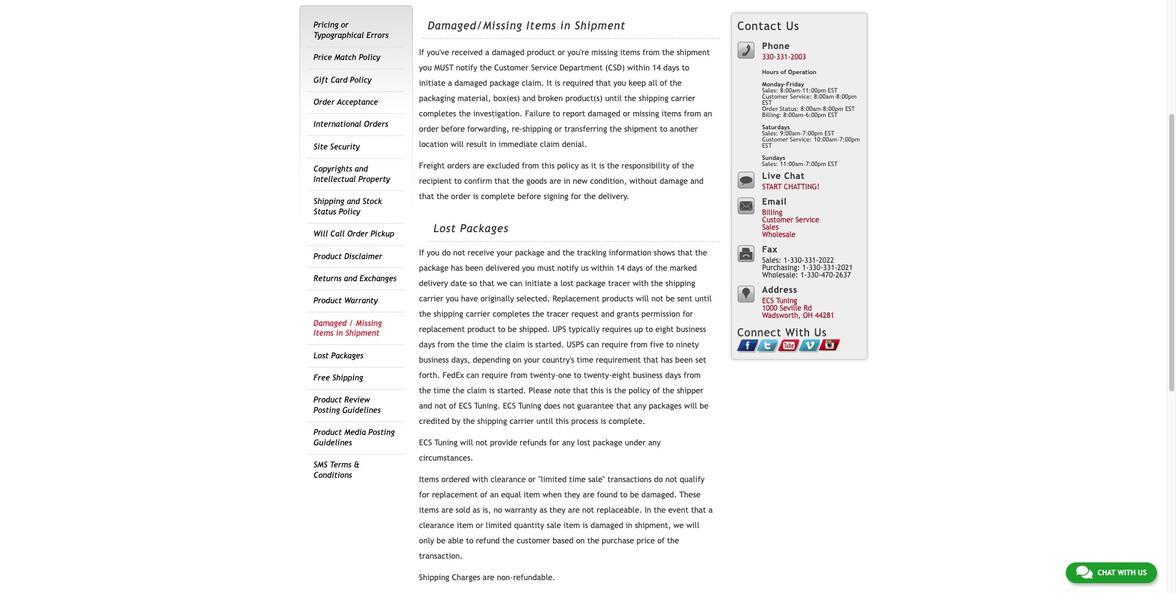 Task type: describe. For each thing, give the bounding box(es) containing it.
1 horizontal spatial been
[[675, 355, 693, 364]]

0 vertical spatial 8:00pm
[[836, 93, 857, 100]]

chat with us
[[1098, 569, 1147, 577]]

of right price on the bottom right of page
[[657, 536, 665, 545]]

shipped.
[[519, 324, 550, 334]]

2 sales: from the top
[[762, 130, 778, 137]]

44281
[[815, 311, 834, 320]]

do inside items ordered with clearance or "limited time sale" transactions do not qualify for replacement of an equal item when they are found to be damaged. these items are sold as is, no warranty as they are not replaceable. in the event that a clearance item or limited quantity sale item is damaged in shipment, we will only be able to refund the customer based on the purchase price of the transaction.
[[654, 475, 663, 484]]

based
[[553, 536, 574, 545]]

permission
[[642, 309, 680, 318]]

1 vertical spatial lost packages
[[314, 351, 363, 360]]

purchase
[[602, 536, 634, 545]]

an inside if you've received a damaged product or you're missing items from the shipment you must notify the customer service department (csd) within 14 days to initiate a damaged package claim. it is required that you keep all of the packaging material, box(es) and broken product(s) until the shipping carrier completes the investigation. failure to report damaged or missing items from an order before forwarding, re-shipping or transferring the shipment to another location will result in immediate claim denial.
[[704, 109, 712, 118]]

330- left 2637 on the right top of the page
[[809, 264, 823, 272]]

1 horizontal spatial clearance
[[491, 475, 526, 484]]

shipment inside damaged / missing items in shipment
[[345, 329, 380, 338]]

10:00am-
[[814, 136, 840, 143]]

us for connect
[[814, 326, 827, 339]]

shipping down the all
[[639, 94, 669, 103]]

stock
[[362, 197, 382, 206]]

sales: inside fax sales: 1-330-331-2022 purchasing: 1-330-331-2021 wholesale: 1-330-470-2637
[[762, 256, 782, 265]]

property
[[358, 174, 390, 184]]

days down information
[[627, 263, 643, 272]]

these
[[680, 490, 701, 499]]

1 horizontal spatial can
[[510, 279, 523, 288]]

2022
[[819, 256, 834, 265]]

not left replaceable.
[[582, 505, 594, 514]]

will inside ecs tuning will not provide refunds for any lost package under any circumstances.
[[460, 438, 473, 447]]

terms
[[330, 460, 351, 469]]

site security
[[314, 142, 360, 151]]

ecs inside ecs tuning will not provide refunds for any lost package under any circumstances.
[[419, 438, 432, 447]]

transaction.
[[419, 551, 463, 560]]

will
[[314, 229, 328, 238]]

be left the sent
[[666, 294, 675, 303]]

0 horizontal spatial as
[[473, 505, 480, 514]]

initiate inside if you do not receive your package and the tracking information shows that the package has been delivered you must notify us within 14 days of the marked delivery date so that we can initiate a lost package tracer with the shipping carrier you have originally selected. replacement products will not be sent until the shipping carrier completes the tracer request and grants permission for replacement product to be shipped. ups typically requires up to eight business days from the time the claim is started. usps can require from five to ninety business days, depending on your country's time requirement that has been set forth. fedex can require from twenty-one to twenty-eight business days from the time the claim is started. please note that this is the policy of the shipper and not of ecs tuning. ecs tuning does not guarantee that any packages will be credited by the shipping carrier until this process is complete.
[[525, 279, 551, 288]]

complete
[[481, 192, 515, 201]]

be right only
[[437, 536, 446, 545]]

1 vertical spatial your
[[524, 355, 540, 364]]

carrier down delivery
[[419, 294, 444, 303]]

with inside items ordered with clearance or "limited time sale" transactions do not qualify for replacement of an equal item when they are found to be damaged. these items are sold as is, no warranty as they are not replaceable. in the event that a clearance item or limited quantity sale item is damaged in shipment, we will only be able to refund the customer based on the purchase price of the transaction.
[[472, 475, 488, 484]]

carrier inside if you've received a damaged product or you're missing items from the shipment you must notify the customer service department (csd) within 14 days to initiate a damaged package claim. it is required that you keep all of the packaging material, box(es) and broken product(s) until the shipping carrier completes the investigation. failure to report damaged or missing items from an order before forwarding, re-shipping or transferring the shipment to another location will result in immediate claim denial.
[[671, 94, 695, 103]]

customer inside if you've received a damaged product or you're missing items from the shipment you must notify the customer service department (csd) within 14 days to initiate a damaged package claim. it is required that you keep all of the packaging material, box(es) and broken product(s) until the shipping carrier completes the investigation. failure to report damaged or missing items from an order before forwarding, re-shipping or transferring the shipment to another location will result in immediate claim denial.
[[494, 63, 529, 72]]

1 horizontal spatial items
[[620, 48, 640, 57]]

is inside if you've received a damaged product or you're missing items from the shipment you must notify the customer service department (csd) within 14 days to initiate a damaged package claim. it is required that you keep all of the packaging material, box(es) and broken product(s) until the shipping carrier completes the investigation. failure to report damaged or missing items from an order before forwarding, re-shipping or transferring the shipment to another location will result in immediate claim denial.
[[555, 78, 560, 88]]

in inside if you've received a damaged product or you're missing items from the shipment you must notify the customer service department (csd) within 14 days to initiate a damaged package claim. it is required that you keep all of the packaging material, box(es) and broken product(s) until the shipping carrier completes the investigation. failure to report damaged or missing items from an order before forwarding, re-shipping or transferring the shipment to another location will result in immediate claim denial.
[[490, 140, 496, 149]]

2 horizontal spatial until
[[695, 294, 712, 303]]

7:00pm down 6:00pm
[[803, 130, 823, 137]]

1 horizontal spatial order
[[347, 229, 368, 238]]

copyrights and intellectual property link
[[314, 164, 390, 184]]

not up damaged.
[[665, 475, 677, 484]]

tuning inside the address ecs tuning 1000 seville rd wadsworth, oh 44281
[[776, 297, 797, 305]]

fax
[[762, 244, 778, 254]]

shipping for shipping charges are non-refundable.
[[419, 573, 450, 582]]

will down shipper
[[684, 401, 697, 410]]

1 horizontal spatial as
[[540, 505, 547, 514]]

and down product disclaimer
[[344, 274, 357, 283]]

as inside freight orders are excluded from this policy as it is the responsibility of the recipient to confirm that the goods are in new condition, without damage and that the order is complete before signing for the delivery.
[[581, 161, 589, 170]]

delivery
[[419, 279, 448, 288]]

notify inside if you do not receive your package and the tracking information shows that the package has been delivered you must notify us within 14 days of the marked delivery date so that we can initiate a lost package tracer with the shipping carrier you have originally selected. replacement products will not be sent until the shipping carrier completes the tracer request and grants permission for replacement product to be shipped. ups typically requires up to eight business days from the time the claim is started. usps can require from five to ninety business days, depending on your country's time requirement that has been set forth. fedex can require from twenty-one to twenty-eight business days from the time the claim is started. please note that this is the policy of the shipper and not of ecs tuning. ecs tuning does not guarantee that any packages will be credited by the shipping carrier until this process is complete.
[[557, 263, 579, 272]]

package up must
[[515, 248, 545, 257]]

1 horizontal spatial this
[[556, 416, 569, 426]]

in up you're
[[560, 19, 571, 32]]

review
[[344, 395, 370, 405]]

2 horizontal spatial item
[[564, 521, 580, 530]]

that inside if you've received a damaged product or you're missing items from the shipment you must notify the customer service department (csd) within 14 days to initiate a damaged package claim. it is required that you keep all of the packaging material, box(es) and broken product(s) until the shipping carrier completes the investigation. failure to report damaged or missing items from an order before forwarding, re-shipping or transferring the shipment to another location will result in immediate claim denial.
[[596, 78, 611, 88]]

of up is, at the bottom left
[[480, 490, 488, 499]]

1- right wholesale:
[[801, 271, 807, 280]]

0 vertical spatial business
[[676, 324, 706, 334]]

1 vertical spatial require
[[482, 370, 508, 380]]

us for chat
[[1138, 569, 1147, 577]]

with inside if you do not receive your package and the tracking information shows that the package has been delivered you must notify us within 14 days of the marked delivery date so that we can initiate a lost package tracer with the shipping carrier you have originally selected. replacement products will not be sent until the shipping carrier completes the tracer request and grants permission for replacement product to be shipped. ups typically requires up to eight business days from the time the claim is started. usps can require from five to ninety business days, depending on your country's time requirement that has been set forth. fedex can require from twenty-one to twenty-eight business days from the time the claim is started. please note that this is the policy of the shipper and not of ecs tuning. ecs tuning does not guarantee that any packages will be credited by the shipping carrier until this process is complete.
[[633, 279, 649, 288]]

that up marked
[[678, 248, 693, 257]]

package down us
[[576, 279, 606, 288]]

shipping down failure
[[522, 124, 552, 134]]

is inside items ordered with clearance or "limited time sale" transactions do not qualify for replacement of an equal item when they are found to be damaged. these items are sold as is, no warranty as they are not replaceable. in the event that a clearance item or limited quantity sale item is damaged in shipment, we will only be able to refund the customer based on the purchase price of the transaction.
[[583, 521, 588, 530]]

will call order pickup link
[[314, 229, 394, 238]]

2 horizontal spatial this
[[591, 386, 604, 395]]

please
[[529, 386, 552, 395]]

completes inside if you do not receive your package and the tracking information shows that the package has been delivered you must notify us within 14 days of the marked delivery date so that we can initiate a lost package tracer with the shipping carrier you have originally selected. replacement products will not be sent until the shipping carrier completes the tracer request and grants permission for replacement product to be shipped. ups typically requires up to eight business days from the time the claim is started. usps can require from five to ninety business days, depending on your country's time requirement that has been set forth. fedex can require from twenty-one to twenty-eight business days from the time the claim is started. please note that this is the policy of the shipper and not of ecs tuning. ecs tuning does not guarantee that any packages will be credited by the shipping carrier until this process is complete.
[[493, 309, 530, 318]]

re-
[[512, 124, 522, 134]]

or up denial.
[[555, 124, 562, 134]]

7:00pm right 9:00am- on the top of page
[[840, 136, 860, 143]]

for inside ecs tuning will not provide refunds for any lost package under any circumstances.
[[549, 438, 560, 447]]

connect
[[737, 326, 782, 339]]

shipping for shipping and stock status policy
[[314, 197, 344, 206]]

be down shipper
[[700, 401, 709, 410]]

sms terms & conditions link
[[314, 460, 360, 480]]

any inside if you do not receive your package and the tracking information shows that the package has been delivered you must notify us within 14 days of the marked delivery date so that we can initiate a lost package tracer with the shipping carrier you have originally selected. replacement products will not be sent until the shipping carrier completes the tracer request and grants permission for replacement product to be shipped. ups typically requires up to eight business days from the time the claim is started. usps can require from five to ninety business days, depending on your country's time requirement that has been set forth. fedex can require from twenty-one to twenty-eight business days from the time the claim is started. please note that this is the policy of the shipper and not of ecs tuning. ecs tuning does not guarantee that any packages will be credited by the shipping carrier until this process is complete.
[[634, 401, 646, 410]]

2 vertical spatial until
[[536, 416, 553, 426]]

1 horizontal spatial started.
[[535, 340, 564, 349]]

chatting!
[[784, 183, 820, 191]]

material,
[[457, 94, 491, 103]]

1 vertical spatial shipping
[[332, 373, 363, 382]]

1 vertical spatial has
[[661, 355, 673, 364]]

does
[[544, 401, 560, 410]]

receive
[[468, 248, 494, 257]]

that down excluded
[[495, 176, 510, 186]]

start
[[762, 183, 782, 191]]

of up by
[[449, 401, 456, 410]]

exchanges
[[360, 274, 397, 283]]

quantity
[[514, 521, 544, 530]]

1 horizontal spatial lost packages
[[433, 222, 509, 234]]

report
[[563, 109, 585, 118]]

for inside freight orders are excluded from this policy as it is the responsibility of the recipient to confirm that the goods are in new condition, without damage and that the order is complete before signing for the delivery.
[[571, 192, 581, 201]]

0 horizontal spatial any
[[562, 438, 575, 447]]

completes inside if you've received a damaged product or you're missing items from the shipment you must notify the customer service department (csd) within 14 days to initiate a damaged package claim. it is required that you keep all of the packaging material, box(es) and broken product(s) until the shipping carrier completes the investigation. failure to report damaged or missing items from an order before forwarding, re-shipping or transferring the shipment to another location will result in immediate claim denial.
[[419, 109, 456, 118]]

note
[[554, 386, 571, 395]]

2 horizontal spatial can
[[587, 340, 599, 349]]

shipping down have
[[434, 309, 463, 318]]

keep
[[629, 78, 646, 88]]

ninety
[[676, 340, 699, 349]]

are up based
[[568, 505, 580, 514]]

status
[[314, 207, 336, 216]]

on inside if you do not receive your package and the tracking information shows that the package has been delivered you must notify us within 14 days of the marked delivery date so that we can initiate a lost package tracer with the shipping carrier you have originally selected. replacement products will not be sent until the shipping carrier completes the tracer request and grants permission for replacement product to be shipped. ups typically requires up to eight business days from the time the claim is started. usps can require from five to ninety business days, depending on your country's time requirement that has been set forth. fedex can require from twenty-one to twenty-eight business days from the time the claim is started. please note that this is the policy of the shipper and not of ecs tuning. ecs tuning does not guarantee that any packages will be credited by the shipping carrier until this process is complete.
[[513, 355, 522, 364]]

8:00am- up 6:00pm
[[814, 93, 836, 100]]

1 vertical spatial missing
[[633, 109, 659, 118]]

3 sales: from the top
[[762, 160, 778, 167]]

1 vertical spatial lost
[[314, 351, 329, 360]]

phone
[[762, 40, 790, 51]]

replacement inside items ordered with clearance or "limited time sale" transactions do not qualify for replacement of an equal item when they are found to be damaged. these items are sold as is, no warranty as they are not replaceable. in the event that a clearance item or limited quantity sale item is damaged in shipment, we will only be able to refund the customer based on the purchase price of the transaction.
[[432, 490, 478, 499]]

warranty
[[344, 296, 378, 305]]

information
[[609, 248, 651, 257]]

1 horizontal spatial shipment
[[575, 19, 626, 32]]

product disclaimer
[[314, 251, 382, 261]]

from inside freight orders are excluded from this policy as it is the responsibility of the recipient to confirm that the goods are in new condition, without damage and that the order is complete before signing for the delivery.
[[522, 161, 539, 170]]

of down information
[[646, 263, 653, 272]]

2 horizontal spatial items
[[662, 109, 682, 118]]

live chat start chatting!
[[762, 170, 820, 191]]

2 twenty- from the left
[[584, 370, 612, 380]]

330-331-2003 link
[[762, 53, 806, 61]]

delivered
[[486, 263, 520, 272]]

damaged up transferring
[[588, 109, 621, 118]]

time up depending
[[472, 340, 488, 349]]

0 horizontal spatial missing
[[592, 48, 618, 57]]

and up must
[[547, 248, 560, 257]]

warranty
[[505, 505, 537, 514]]

damaged / missing items in shipment
[[314, 318, 382, 338]]

site
[[314, 142, 328, 151]]

shipper
[[677, 386, 704, 395]]

product for product disclaimer
[[314, 251, 342, 261]]

7:00pm down 10:00am-
[[806, 160, 826, 167]]

package inside if you've received a damaged product or you're missing items from the shipment you must notify the customer service department (csd) within 14 days to initiate a damaged package claim. it is required that you keep all of the packaging material, box(es) and broken product(s) until the shipping carrier completes the investigation. failure to report damaged or missing items from an order before forwarding, re-shipping or transferring the shipment to another location will result in immediate claim denial.
[[490, 78, 519, 88]]

orders
[[364, 120, 388, 129]]

hours of operation monday-friday sales: 8:00am-11:00pm est customer service: 8:00am-8:00pm est order status: 8:00am-8:00pm est billing: 8:00am-6:00pm est saturdays sales: 9:00am-7:00pm est customer service: 10:00am-7:00pm est sundays sales: 11:00am-7:00pm est
[[762, 69, 860, 167]]

2 vertical spatial with
[[1118, 569, 1136, 577]]

in inside damaged / missing items in shipment
[[336, 329, 343, 338]]

until inside if you've received a damaged product or you're missing items from the shipment you must notify the customer service department (csd) within 14 days to initiate a damaged package claim. it is required that you keep all of the packaging material, box(es) and broken product(s) until the shipping carrier completes the investigation. failure to report damaged or missing items from an order before forwarding, re-shipping or transferring the shipment to another location will result in immediate claim denial.
[[605, 94, 622, 103]]

circumstances.
[[419, 453, 474, 462]]

packages
[[649, 401, 682, 410]]

package inside ecs tuning will not provide refunds for any lost package under any circumstances.
[[593, 438, 622, 447]]

freight orders are excluded from this policy as it is the responsibility of the recipient to confirm that the goods are in new condition, without damage and that the order is complete before signing for the delivery.
[[419, 161, 704, 201]]

limited
[[486, 521, 512, 530]]

are down sale"
[[583, 490, 595, 499]]

1- up wholesale:
[[784, 256, 790, 265]]

not left receive
[[453, 248, 465, 257]]

refund
[[476, 536, 500, 545]]

and inside freight orders are excluded from this policy as it is the responsibility of the recipient to confirm that the goods are in new condition, without damage and that the order is complete before signing for the delivery.
[[690, 176, 704, 186]]

not up permission
[[651, 294, 663, 303]]

is,
[[483, 505, 491, 514]]

request
[[571, 309, 599, 318]]

not up credited
[[435, 401, 447, 410]]

days inside if you've received a damaged product or you're missing items from the shipment you must notify the customer service department (csd) within 14 days to initiate a damaged package claim. it is required that you keep all of the packaging material, box(es) and broken product(s) until the shipping carrier completes the investigation. failure to report damaged or missing items from an order before forwarding, re-shipping or transferring the shipment to another location will result in immediate claim denial.
[[663, 63, 679, 72]]

shipping down tuning.
[[477, 416, 507, 426]]

11:00am-
[[780, 160, 806, 167]]

if for if you do not receive your package and the tracking information shows that the package has been delivered you must notify us within 14 days of the marked delivery date so that we can initiate a lost package tracer with the shipping carrier you have originally selected. replacement products will not be sent until the shipping carrier completes the tracer request and grants permission for replacement product to be shipped. ups typically requires up to eight business days from the time the claim is started. usps can require from five to ninety business days, depending on your country's time requirement that has been set forth. fedex can require from twenty-one to twenty-eight business days from the time the claim is started. please note that this is the policy of the shipper and not of ecs tuning. ecs tuning does not guarantee that any packages will be credited by the shipping carrier until this process is complete.
[[419, 248, 424, 257]]

1 vertical spatial packages
[[331, 351, 363, 360]]

if for if you've received a damaged product or you're missing items from the shipment you must notify the customer service department (csd) within 14 days to initiate a damaged package claim. it is required that you keep all of the packaging material, box(es) and broken product(s) until the shipping carrier completes the investigation. failure to report damaged or missing items from an order before forwarding, re-shipping or transferring the shipment to another location will result in immediate claim denial.
[[419, 48, 424, 57]]

transactions
[[608, 475, 652, 484]]

within inside if you've received a damaged product or you're missing items from the shipment you must notify the customer service department (csd) within 14 days to initiate a damaged package claim. it is required that you keep all of the packaging material, box(es) and broken product(s) until the shipping carrier completes the investigation. failure to report damaged or missing items from an order before forwarding, re-shipping or transferring the shipment to another location will result in immediate claim denial.
[[627, 63, 650, 72]]

be left shipped.
[[508, 324, 517, 334]]

1 horizontal spatial shipment
[[677, 48, 710, 57]]

card
[[331, 75, 348, 84]]

that down the five
[[643, 355, 659, 364]]

claim inside if you've received a damaged product or you're missing items from the shipment you must notify the customer service department (csd) within 14 days to initiate a damaged package claim. it is required that you keep all of the packaging material, box(es) and broken product(s) until the shipping carrier completes the investigation. failure to report damaged or missing items from an order before forwarding, re-shipping or transferring the shipment to another location will result in immediate claim denial.
[[540, 140, 560, 149]]

order inside if you've received a damaged product or you're missing items from the shipment you must notify the customer service department (csd) within 14 days to initiate a damaged package claim. it is required that you keep all of the packaging material, box(es) and broken product(s) until the shipping carrier completes the investigation. failure to report damaged or missing items from an order before forwarding, re-shipping or transferring the shipment to another location will result in immediate claim denial.
[[419, 124, 439, 134]]

0 vertical spatial they
[[564, 490, 580, 499]]

or left you're
[[558, 48, 565, 57]]

9:00am-
[[780, 130, 803, 137]]

1 vertical spatial claim
[[505, 340, 525, 349]]

0 horizontal spatial shipment
[[624, 124, 657, 134]]

package up delivery
[[419, 263, 449, 272]]

we inside items ordered with clearance or "limited time sale" transactions do not qualify for replacement of an equal item when they are found to be damaged. these items are sold as is, no warranty as they are not replaceable. in the event that a clearance item or limited quantity sale item is damaged in shipment, we will only be able to refund the customer based on the purchase price of the transaction.
[[674, 521, 684, 530]]

1 vertical spatial 8:00pm
[[823, 105, 844, 112]]

in inside items ordered with clearance or "limited time sale" transactions do not qualify for replacement of an equal item when they are found to be damaged. these items are sold as is, no warranty as they are not replaceable. in the event that a clearance item or limited quantity sale item is damaged in shipment, we will only be able to refund the customer based on the purchase price of the transaction.
[[626, 521, 632, 530]]

billing:
[[762, 111, 781, 118]]

carrier up the refunds
[[510, 416, 534, 426]]

0 vertical spatial your
[[497, 248, 513, 257]]

product for product review posting guidelines
[[314, 395, 342, 405]]

damaged down damaged/missing items in shipment
[[492, 48, 525, 57]]

wadsworth,
[[762, 311, 801, 320]]

8:00am- up 9:00am- on the top of page
[[783, 111, 806, 118]]

forwarding,
[[467, 124, 509, 134]]

damaged/missing
[[428, 19, 522, 32]]

requirement
[[596, 355, 641, 364]]

media
[[344, 428, 366, 437]]

of inside hours of operation monday-friday sales: 8:00am-11:00pm est customer service: 8:00am-8:00pm est order status: 8:00am-8:00pm est billing: 8:00am-6:00pm est saturdays sales: 9:00am-7:00pm est customer service: 10:00am-7:00pm est sundays sales: 11:00am-7:00pm est
[[781, 69, 786, 75]]

1 vertical spatial tracer
[[547, 309, 569, 318]]

1 horizontal spatial eight
[[656, 324, 674, 334]]

confirm
[[464, 176, 492, 186]]

guidelines for media
[[314, 438, 352, 447]]

damaged inside items ordered with clearance or "limited time sale" transactions do not qualify for replacement of an equal item when they are found to be damaged. these items are sold as is, no warranty as they are not replaceable. in the event that a clearance item or limited quantity sale item is damaged in shipment, we will only be able to refund the customer based on the purchase price of the transaction.
[[591, 521, 623, 530]]

6:00pm
[[806, 111, 826, 118]]

returns and exchanges link
[[314, 274, 397, 283]]

0 vertical spatial tracer
[[608, 279, 630, 288]]

0 horizontal spatial started.
[[497, 386, 526, 395]]

are left non-
[[483, 573, 495, 582]]

shipping down marked
[[666, 279, 695, 288]]

or down is, at the bottom left
[[476, 521, 483, 530]]

2 horizontal spatial any
[[648, 438, 661, 447]]

before inside if you've received a damaged product or you're missing items from the shipment you must notify the customer service department (csd) within 14 days to initiate a damaged package claim. it is required that you keep all of the packaging material, box(es) and broken product(s) until the shipping carrier completes the investigation. failure to report damaged or missing items from an order before forwarding, re-shipping or transferring the shipment to another location will result in immediate claim denial.
[[441, 124, 465, 134]]

replaceable.
[[597, 505, 642, 514]]

that inside items ordered with clearance or "limited time sale" transactions do not qualify for replacement of an equal item when they are found to be damaged. these items are sold as is, no warranty as they are not replaceable. in the event that a clearance item or limited quantity sale item is damaged in shipment, we will only be able to refund the customer based on the purchase price of the transaction.
[[691, 505, 706, 514]]

0 vertical spatial has
[[451, 263, 463, 272]]

it
[[591, 161, 597, 170]]

carrier down have
[[466, 309, 490, 318]]

that down recipient
[[419, 192, 434, 201]]

are up confirm
[[473, 161, 484, 170]]

2 horizontal spatial 331-
[[823, 264, 838, 272]]

days up shipper
[[665, 370, 681, 380]]

2 horizontal spatial items
[[526, 19, 556, 32]]

wholesale link
[[762, 231, 796, 239]]

copyrights and intellectual property
[[314, 164, 390, 184]]

tuning inside if you do not receive your package and the tracking information shows that the package has been delivered you must notify us within 14 days of the marked delivery date so that we can initiate a lost package tracer with the shipping carrier you have originally selected. replacement products will not be sent until the shipping carrier completes the tracer request and grants permission for replacement product to be shipped. ups typically requires up to eight business days from the time the claim is started. usps can require from five to ninety business days, depending on your country's time requirement that has been set forth. fedex can require from twenty-one to twenty-eight business days from the time the claim is started. please note that this is the policy of the shipper and not of ecs tuning. ecs tuning does not guarantee that any packages will be credited by the shipping carrier until this process is complete.
[[518, 401, 542, 410]]

1- left '2022'
[[802, 264, 809, 272]]

1 horizontal spatial chat
[[1098, 569, 1116, 577]]

8:00am- down the 11:00pm
[[801, 105, 823, 112]]

2 vertical spatial can
[[467, 370, 479, 380]]

box(es)
[[494, 94, 520, 103]]

sale"
[[588, 475, 605, 484]]

tuning inside ecs tuning will not provide refunds for any lost package under any circumstances.
[[435, 438, 458, 447]]

product for product warranty
[[314, 296, 342, 305]]

8:00am- up status:
[[780, 87, 803, 94]]

condition,
[[590, 176, 627, 186]]

of up packages
[[653, 386, 660, 395]]

one
[[558, 370, 571, 380]]

330- down '2022'
[[807, 271, 821, 280]]

found
[[597, 490, 618, 499]]

1 vertical spatial they
[[550, 505, 566, 514]]

are up 'signing'
[[550, 176, 561, 186]]

with
[[786, 326, 811, 339]]

billing
[[762, 209, 783, 217]]

product media posting guidelines
[[314, 428, 395, 447]]

sms
[[314, 460, 328, 469]]

0 horizontal spatial business
[[419, 355, 449, 364]]

or left "limited
[[528, 475, 536, 484]]

packaging
[[419, 94, 455, 103]]

that right note
[[573, 386, 588, 395]]

order inside hours of operation monday-friday sales: 8:00am-11:00pm est customer service: 8:00am-8:00pm est order status: 8:00am-8:00pm est billing: 8:00am-6:00pm est saturdays sales: 9:00am-7:00pm est customer service: 10:00am-7:00pm est sundays sales: 11:00am-7:00pm est
[[762, 105, 778, 112]]

policy for gift card policy
[[350, 75, 372, 84]]

and up credited
[[419, 401, 432, 410]]

1 vertical spatial eight
[[612, 370, 631, 380]]



Task type: vqa. For each thing, say whether or not it's contained in the screenshot.
Read More Link to the left
no



Task type: locate. For each thing, give the bounding box(es) containing it.
replacement inside if you do not receive your package and the tracking information shows that the package has been delivered you must notify us within 14 days of the marked delivery date so that we can initiate a lost package tracer with the shipping carrier you have originally selected. replacement products will not be sent until the shipping carrier completes the tracer request and grants permission for replacement product to be shipped. ups typically requires up to eight business days from the time the claim is started. usps can require from five to ninety business days, depending on your country's time requirement that has been set forth. fedex can require from twenty-one to twenty-eight business days from the time the claim is started. please note that this is the policy of the shipper and not of ecs tuning. ecs tuning does not guarantee that any packages will be credited by the shipping carrier until this process is complete.
[[419, 324, 465, 334]]

1 vertical spatial an
[[490, 490, 499, 499]]

on right depending
[[513, 355, 522, 364]]

another
[[670, 124, 698, 134]]

us down 44281
[[814, 326, 827, 339]]

notify inside if you've received a damaged product or you're missing items from the shipment you must notify the customer service department (csd) within 14 days to initiate a damaged package claim. it is required that you keep all of the packaging material, box(es) and broken product(s) until the shipping carrier completes the investigation. failure to report damaged or missing items from an order before forwarding, re-shipping or transferring the shipment to another location will result in immediate claim denial.
[[456, 63, 477, 72]]

comments image
[[1076, 565, 1093, 580]]

on right based
[[576, 536, 585, 545]]

1 horizontal spatial twenty-
[[584, 370, 612, 380]]

this up goods
[[542, 161, 555, 170]]

service inside email billing customer service sales wholesale
[[796, 216, 819, 224]]

1 vertical spatial order
[[451, 192, 471, 201]]

14 down information
[[616, 263, 625, 272]]

for down the sent
[[683, 309, 693, 318]]

tuning.
[[474, 401, 500, 410]]

0 horizontal spatial 331-
[[777, 53, 791, 61]]

product inside product media posting guidelines
[[314, 428, 342, 437]]

address
[[762, 284, 798, 295]]

0 vertical spatial claim
[[540, 140, 560, 149]]

and left the stock
[[347, 197, 360, 206]]

service inside if you've received a damaged product or you're missing items from the shipment you must notify the customer service department (csd) within 14 days to initiate a damaged package claim. it is required that you keep all of the packaging material, box(es) and broken product(s) until the shipping carrier completes the investigation. failure to report damaged or missing items from an order before forwarding, re-shipping or transferring the shipment to another location will result in immediate claim denial.
[[531, 63, 557, 72]]

that up complete. on the bottom right
[[616, 401, 631, 410]]

for right the refunds
[[549, 438, 560, 447]]

2 product from the top
[[314, 296, 342, 305]]

0 vertical spatial items
[[526, 19, 556, 32]]

items ordered with clearance or "limited time sale" transactions do not qualify for replacement of an equal item when they are found to be damaged. these items are sold as is, no warranty as they are not replaceable. in the event that a clearance item or limited quantity sale item is damaged in shipment, we will only be able to refund the customer based on the purchase price of the transaction.
[[419, 475, 713, 560]]

chat inside live chat start chatting!
[[784, 170, 805, 181]]

tuning down address
[[776, 297, 797, 305]]

0 horizontal spatial eight
[[612, 370, 631, 380]]

1 horizontal spatial initiate
[[525, 279, 551, 288]]

five
[[650, 340, 664, 349]]

time left sale"
[[569, 475, 586, 484]]

lost down the 'process'
[[577, 438, 590, 447]]

time down usps
[[577, 355, 593, 364]]

replacement
[[553, 294, 600, 303]]

of
[[781, 69, 786, 75], [660, 78, 667, 88], [672, 161, 680, 170], [646, 263, 653, 272], [653, 386, 660, 395], [449, 401, 456, 410], [480, 490, 488, 499], [657, 536, 665, 545]]

0 vertical spatial lost
[[433, 222, 456, 234]]

items inside items ordered with clearance or "limited time sale" transactions do not qualify for replacement of an equal item when they are found to be damaged. these items are sold as is, no warranty as they are not replaceable. in the event that a clearance item or limited quantity sale item is damaged in shipment, we will only be able to refund the customer based on the purchase price of the transaction.
[[419, 475, 439, 484]]

missing down the all
[[633, 109, 659, 118]]

if
[[419, 48, 424, 57], [419, 248, 424, 257]]

service up it
[[531, 63, 557, 72]]

claim.
[[522, 78, 544, 88]]

0 horizontal spatial order
[[314, 97, 335, 107]]

1 horizontal spatial require
[[602, 340, 628, 349]]

business down the five
[[633, 370, 663, 380]]

charges
[[452, 573, 480, 582]]

customer
[[517, 536, 550, 545]]

not down note
[[563, 401, 575, 410]]

0 vertical spatial within
[[627, 63, 650, 72]]

guidelines for review
[[342, 406, 381, 415]]

2 vertical spatial claim
[[467, 386, 487, 395]]

product up "returns"
[[314, 251, 342, 261]]

has up date
[[451, 263, 463, 272]]

posting inside product review posting guidelines
[[314, 406, 340, 415]]

0 vertical spatial tuning
[[776, 297, 797, 305]]

twenty-
[[530, 370, 558, 380], [584, 370, 612, 380]]

failure
[[525, 109, 550, 118]]

started. left please
[[497, 386, 526, 395]]

call
[[330, 229, 345, 238]]

1 horizontal spatial order
[[451, 192, 471, 201]]

0 vertical spatial been
[[465, 263, 483, 272]]

330- inside the phone 330-331-2003
[[762, 53, 777, 61]]

lost packages up receive
[[433, 222, 509, 234]]

on inside items ordered with clearance or "limited time sale" transactions do not qualify for replacement of an equal item when they are found to be damaged. these items are sold as is, no warranty as they are not replaceable. in the event that a clearance item or limited quantity sale item is damaged in shipment, we will only be able to refund the customer based on the purchase price of the transaction.
[[576, 536, 585, 545]]

sms terms & conditions
[[314, 460, 360, 480]]

0 vertical spatial items
[[620, 48, 640, 57]]

time inside items ordered with clearance or "limited time sale" transactions do not qualify for replacement of an equal item when they are found to be damaged. these items are sold as is, no warranty as they are not replaceable. in the event that a clearance item or limited quantity sale item is damaged in shipment, we will only be able to refund the customer based on the purchase price of the transaction.
[[569, 475, 586, 484]]

guidelines inside product review posting guidelines
[[342, 406, 381, 415]]

0 horizontal spatial posting
[[314, 406, 340, 415]]

0 vertical spatial if
[[419, 48, 424, 57]]

sales
[[762, 223, 779, 232]]

notify
[[456, 63, 477, 72], [557, 263, 579, 272]]

us
[[581, 263, 589, 272]]

policy inside freight orders are excluded from this policy as it is the responsibility of the recipient to confirm that the goods are in new condition, without damage and that the order is complete before signing for the delivery.
[[557, 161, 579, 170]]

us up the phone
[[786, 19, 800, 32]]

order inside freight orders are excluded from this policy as it is the responsibility of the recipient to confirm that the goods are in new condition, without damage and that the order is complete before signing for the delivery.
[[451, 192, 471, 201]]

lost inside if you do not receive your package and the tracking information shows that the package has been delivered you must notify us within 14 days of the marked delivery date so that we can initiate a lost package tracer with the shipping carrier you have originally selected. replacement products will not be sent until the shipping carrier completes the tracer request and grants permission for replacement product to be shipped. ups typically requires up to eight business days from the time the claim is started. usps can require from five to ninety business days, depending on your country's time requirement that has been set forth. fedex can require from twenty-one to twenty-eight business days from the time the claim is started. please note that this is the policy of the shipper and not of ecs tuning. ecs tuning does not guarantee that any packages will be credited by the shipping carrier until this process is complete.
[[561, 279, 574, 288]]

1 product from the top
[[314, 251, 342, 261]]

days up forth.
[[419, 340, 435, 349]]

completes down packaging
[[419, 109, 456, 118]]

pickup
[[371, 229, 394, 238]]

331- inside the phone 330-331-2003
[[777, 53, 791, 61]]

item up based
[[564, 521, 580, 530]]

2 horizontal spatial with
[[1118, 569, 1136, 577]]

product
[[527, 48, 555, 57], [467, 324, 496, 334]]

1 horizontal spatial 14
[[652, 63, 661, 72]]

0 vertical spatial we
[[497, 279, 507, 288]]

that down the these
[[691, 505, 706, 514]]

complete.
[[609, 416, 646, 426]]

1 vertical spatial business
[[419, 355, 449, 364]]

clearance up equal
[[491, 475, 526, 484]]

and down claim.
[[522, 94, 536, 103]]

0 horizontal spatial us
[[786, 19, 800, 32]]

1 horizontal spatial items
[[419, 475, 439, 484]]

chat down 11:00am-
[[784, 170, 805, 181]]

items down damaged
[[314, 329, 334, 338]]

1 horizontal spatial product
[[527, 48, 555, 57]]

errors
[[366, 31, 389, 40]]

can right usps
[[587, 340, 599, 349]]

0 vertical spatial us
[[786, 19, 800, 32]]

we down event
[[674, 521, 684, 530]]

for down new
[[571, 192, 581, 201]]

carrier up another
[[671, 94, 695, 103]]

product up depending
[[467, 324, 496, 334]]

posting for product media posting guidelines
[[368, 428, 395, 437]]

1 service: from the top
[[790, 93, 812, 100]]

damaged up material,
[[455, 78, 487, 88]]

or inside pricing or typographical errors
[[341, 20, 349, 30]]

must
[[434, 63, 454, 72]]

of inside freight orders are excluded from this policy as it is the responsibility of the recipient to confirm that the goods are in new condition, without damage and that the order is complete before signing for the delivery.
[[672, 161, 680, 170]]

guidelines inside product media posting guidelines
[[314, 438, 352, 447]]

0 horizontal spatial items
[[419, 505, 439, 514]]

carrier
[[671, 94, 695, 103], [419, 294, 444, 303], [466, 309, 490, 318], [510, 416, 534, 426]]

1 horizontal spatial your
[[524, 355, 540, 364]]

1 if from the top
[[419, 48, 424, 57]]

product disclaimer link
[[314, 251, 382, 261]]

delivery.
[[598, 192, 629, 201]]

be down the transactions in the bottom of the page
[[630, 490, 639, 499]]

equal
[[501, 490, 521, 499]]

2 vertical spatial this
[[556, 416, 569, 426]]

email billing customer service sales wholesale
[[762, 196, 819, 239]]

as
[[581, 161, 589, 170], [473, 505, 480, 514], [540, 505, 547, 514]]

2 service: from the top
[[790, 136, 812, 143]]

no
[[494, 505, 502, 514]]

4 sales: from the top
[[762, 256, 782, 265]]

items up only
[[419, 505, 439, 514]]

8:00pm down the 11:00pm
[[823, 105, 844, 112]]

within inside if you do not receive your package and the tracking information shows that the package has been delivered you must notify us within 14 days of the marked delivery date so that we can initiate a lost package tracer with the shipping carrier you have originally selected. replacement products will not be sent until the shipping carrier completes the tracer request and grants permission for replacement product to be shipped. ups typically requires up to eight business days from the time the claim is started. usps can require from five to ninety business days, depending on your country's time requirement that has been set forth. fedex can require from twenty-one to twenty-eight business days from the time the claim is started. please note that this is the policy of the shipper and not of ecs tuning. ecs tuning does not guarantee that any packages will be credited by the shipping carrier until this process is complete.
[[591, 263, 614, 272]]

product down damaged/missing items in shipment
[[527, 48, 555, 57]]

330- up wholesale:
[[790, 256, 805, 265]]

phone 330-331-2003
[[762, 40, 806, 61]]

1 horizontal spatial business
[[633, 370, 663, 380]]

price match policy
[[314, 53, 380, 62]]

1 horizontal spatial 331-
[[805, 256, 819, 265]]

time down the fedex
[[434, 386, 450, 395]]

do inside if you do not receive your package and the tracking information shows that the package has been delivered you must notify us within 14 days of the marked delivery date so that we can initiate a lost package tracer with the shipping carrier you have originally selected. replacement products will not be sent until the shipping carrier completes the tracer request and grants permission for replacement product to be shipped. ups typically requires up to eight business days from the time the claim is started. usps can require from five to ninety business days, depending on your country's time requirement that has been set forth. fedex can require from twenty-one to twenty-eight business days from the time the claim is started. please note that this is the policy of the shipper and not of ecs tuning. ecs tuning does not guarantee that any packages will be credited by the shipping carrier until this process is complete.
[[442, 248, 451, 257]]

2 horizontal spatial tuning
[[776, 297, 797, 305]]

policy inside shipping and stock status policy
[[339, 207, 360, 216]]

sales: down hours
[[762, 87, 778, 94]]

3 product from the top
[[314, 395, 342, 405]]

0 horizontal spatial completes
[[419, 109, 456, 118]]

returns and exchanges
[[314, 274, 397, 283]]

for inside if you do not receive your package and the tracking information shows that the package has been delivered you must notify us within 14 days of the marked delivery date so that we can initiate a lost package tracer with the shipping carrier you have originally selected. replacement products will not be sent until the shipping carrier completes the tracer request and grants permission for replacement product to be shipped. ups typically requires up to eight business days from the time the claim is started. usps can require from five to ninety business days, depending on your country's time requirement that has been set forth. fedex can require from twenty-one to twenty-eight business days from the time the claim is started. please note that this is the policy of the shipper and not of ecs tuning. ecs tuning does not guarantee that any packages will be credited by the shipping carrier until this process is complete.
[[683, 309, 693, 318]]

1 vertical spatial on
[[576, 536, 585, 545]]

2 horizontal spatial order
[[762, 105, 778, 112]]

any up complete. on the bottom right
[[634, 401, 646, 410]]

with right ordered
[[472, 475, 488, 484]]

14
[[652, 63, 661, 72], [616, 263, 625, 272]]

0 horizontal spatial clearance
[[419, 521, 454, 530]]

before inside freight orders are excluded from this policy as it is the responsibility of the recipient to confirm that the goods are in new condition, without damage and that the order is complete before signing for the delivery.
[[517, 192, 541, 201]]

1 horizontal spatial we
[[674, 521, 684, 530]]

0 vertical spatial eight
[[656, 324, 674, 334]]

only
[[419, 536, 434, 545]]

in left new
[[564, 176, 570, 186]]

1 horizontal spatial posting
[[368, 428, 395, 437]]

0 vertical spatial service:
[[790, 93, 812, 100]]

has down the five
[[661, 355, 673, 364]]

14 up the all
[[652, 63, 661, 72]]

are
[[473, 161, 484, 170], [550, 176, 561, 186], [583, 490, 595, 499], [441, 505, 453, 514], [568, 505, 580, 514], [483, 573, 495, 582]]

1 horizontal spatial on
[[576, 536, 585, 545]]

before up location
[[441, 124, 465, 134]]

international orders
[[314, 120, 388, 129]]

sales: down the billing:
[[762, 130, 778, 137]]

1 horizontal spatial until
[[605, 94, 622, 103]]

business
[[676, 324, 706, 334], [419, 355, 449, 364], [633, 370, 663, 380]]

product inside if you've received a damaged product or you're missing items from the shipment you must notify the customer service department (csd) within 14 days to initiate a damaged package claim. it is required that you keep all of the packaging material, box(es) and broken product(s) until the shipping carrier completes the investigation. failure to report damaged or missing items from an order before forwarding, re-shipping or transferring the shipment to another location will result in immediate claim denial.
[[527, 48, 555, 57]]

0 horizontal spatial your
[[497, 248, 513, 257]]

eight
[[656, 324, 674, 334], [612, 370, 631, 380]]

1 vertical spatial we
[[674, 521, 684, 530]]

order down confirm
[[451, 192, 471, 201]]

will inside items ordered with clearance or "limited time sale" transactions do not qualify for replacement of an equal item when they are found to be damaged. these items are sold as is, no warranty as they are not replaceable. in the event that a clearance item or limited quantity sale item is damaged in shipment, we will only be able to refund the customer based on the purchase price of the transaction.
[[686, 521, 700, 530]]

email
[[762, 196, 787, 206]]

posting right media
[[368, 428, 395, 437]]

0 horizontal spatial lost packages
[[314, 351, 363, 360]]

claim left denial.
[[540, 140, 560, 149]]

0 horizontal spatial until
[[536, 416, 553, 426]]

items up another
[[662, 109, 682, 118]]

monday-
[[762, 81, 786, 88]]

lost packages link
[[314, 351, 363, 360]]

policy right card
[[350, 75, 372, 84]]

1 vertical spatial clearance
[[419, 521, 454, 530]]

started.
[[535, 340, 564, 349], [497, 386, 526, 395]]

until down the does
[[536, 416, 553, 426]]

initiate
[[419, 78, 446, 88], [525, 279, 551, 288]]

1 vertical spatial replacement
[[432, 490, 478, 499]]

chat right comments icon
[[1098, 569, 1116, 577]]

policy down the errors
[[359, 53, 380, 62]]

if up delivery
[[419, 248, 424, 257]]

1 horizontal spatial packages
[[460, 222, 509, 234]]

0 horizontal spatial do
[[442, 248, 451, 257]]

policy up "will call order pickup" link
[[339, 207, 360, 216]]

policy
[[557, 161, 579, 170], [629, 386, 650, 395]]

a inside items ordered with clearance or "limited time sale" transactions do not qualify for replacement of an equal item when they are found to be damaged. these items are sold as is, no warranty as they are not replaceable. in the event that a clearance item or limited quantity sale item is damaged in shipment, we will only be able to refund the customer based on the purchase price of the transaction.
[[709, 505, 713, 514]]

missing up (csd)
[[592, 48, 618, 57]]

event
[[668, 505, 689, 514]]

lost inside ecs tuning will not provide refunds for any lost package under any circumstances.
[[577, 438, 590, 447]]

product for product media posting guidelines
[[314, 428, 342, 437]]

ecs up by
[[459, 401, 472, 410]]

and up requires
[[601, 309, 614, 318]]

can
[[510, 279, 523, 288], [587, 340, 599, 349], [467, 370, 479, 380]]

lost packages up free shipping
[[314, 351, 363, 360]]

if inside if you do not receive your package and the tracking information shows that the package has been delivered you must notify us within 14 days of the marked delivery date so that we can initiate a lost package tracer with the shipping carrier you have originally selected. replacement products will not be sent until the shipping carrier completes the tracer request and grants permission for replacement product to be shipped. ups typically requires up to eight business days from the time the claim is started. usps can require from five to ninety business days, depending on your country's time requirement that has been set forth. fedex can require from twenty-one to twenty-eight business days from the time the claim is started. please note that this is the policy of the shipper and not of ecs tuning. ecs tuning does not guarantee that any packages will be credited by the shipping carrier until this process is complete.
[[419, 248, 424, 257]]

0 horizontal spatial shipment
[[345, 329, 380, 338]]

order acceptance
[[314, 97, 378, 107]]

order down gift
[[314, 97, 335, 107]]

1 vertical spatial been
[[675, 355, 693, 364]]

intellectual
[[314, 174, 356, 184]]

a inside if you do not receive your package and the tracking information shows that the package has been delivered you must notify us within 14 days of the marked delivery date so that we can initiate a lost package tracer with the shipping carrier you have originally selected. replacement products will not be sent until the shipping carrier completes the tracer request and grants permission for replacement product to be shipped. ups typically requires up to eight business days from the time the claim is started. usps can require from five to ninety business days, depending on your country's time requirement that has been set forth. fedex can require from twenty-one to twenty-eight business days from the time the claim is started. please note that this is the policy of the shipper and not of ecs tuning. ecs tuning does not guarantee that any packages will be credited by the shipping carrier until this process is complete.
[[554, 279, 558, 288]]

1 horizontal spatial policy
[[629, 386, 650, 395]]

lost
[[561, 279, 574, 288], [577, 438, 590, 447]]

0 horizontal spatial this
[[542, 161, 555, 170]]

within
[[627, 63, 650, 72], [591, 263, 614, 272]]

tuning up the circumstances.
[[435, 438, 458, 447]]

0 horizontal spatial require
[[482, 370, 508, 380]]

typographical
[[314, 31, 364, 40]]

depending
[[473, 355, 510, 364]]

replacement up days,
[[419, 324, 465, 334]]

in down damaged
[[336, 329, 343, 338]]

replacement
[[419, 324, 465, 334], [432, 490, 478, 499]]

they
[[564, 490, 580, 499], [550, 505, 566, 514]]

items
[[526, 19, 556, 32], [314, 329, 334, 338], [419, 475, 439, 484]]

in inside freight orders are excluded from this policy as it is the responsibility of the recipient to confirm that the goods are in new condition, without damage and that the order is complete before signing for the delivery.
[[564, 176, 570, 186]]

this inside freight orders are excluded from this policy as it is the responsibility of the recipient to confirm that the goods are in new condition, without damage and that the order is complete before signing for the delivery.
[[542, 161, 555, 170]]

all
[[649, 78, 658, 88]]

acceptance
[[337, 97, 378, 107]]

0 vertical spatial lost packages
[[433, 222, 509, 234]]

refunds
[[520, 438, 547, 447]]

0 horizontal spatial has
[[451, 263, 463, 272]]

posting for product review posting guidelines
[[314, 406, 340, 415]]

to inside freight orders are excluded from this policy as it is the responsibility of the recipient to confirm that the goods are in new condition, without damage and that the order is complete before signing for the delivery.
[[454, 176, 462, 186]]

we inside if you do not receive your package and the tracking information shows that the package has been delivered you must notify us within 14 days of the marked delivery date so that we can initiate a lost package tracer with the shipping carrier you have originally selected. replacement products will not be sent until the shipping carrier completes the tracer request and grants permission for replacement product to be shipped. ups typically requires up to eight business days from the time the claim is started. usps can require from five to ninety business days, depending on your country's time requirement that has been set forth. fedex can require from twenty-one to twenty-eight business days from the time the claim is started. please note that this is the policy of the shipper and not of ecs tuning. ecs tuning does not guarantee that any packages will be credited by the shipping carrier until this process is complete.
[[497, 279, 507, 288]]

forth.
[[419, 370, 440, 380]]

14 inside if you do not receive your package and the tracking information shows that the package has been delivered you must notify us within 14 days of the marked delivery date so that we can initiate a lost package tracer with the shipping carrier you have originally selected. replacement products will not be sent until the shipping carrier completes the tracer request and grants permission for replacement product to be shipped. ups typically requires up to eight business days from the time the claim is started. usps can require from five to ninety business days, depending on your country's time requirement that has been set forth. fedex can require from twenty-one to twenty-eight business days from the time the claim is started. please note that this is the policy of the shipper and not of ecs tuning. ecs tuning does not guarantee that any packages will be credited by the shipping carrier until this process is complete.
[[616, 263, 625, 272]]

are left sold
[[441, 505, 453, 514]]

for inside items ordered with clearance or "limited time sale" transactions do not qualify for replacement of an equal item when they are found to be damaged. these items are sold as is, no warranty as they are not replaceable. in the event that a clearance item or limited quantity sale item is damaged in shipment, we will only be able to refund the customer based on the purchase price of the transaction.
[[419, 490, 430, 499]]

0 horizontal spatial been
[[465, 263, 483, 272]]

0 vertical spatial order
[[419, 124, 439, 134]]

0 vertical spatial an
[[704, 109, 712, 118]]

tracer
[[608, 279, 630, 288], [547, 309, 569, 318]]

lost
[[433, 222, 456, 234], [314, 351, 329, 360]]

1 horizontal spatial an
[[704, 109, 712, 118]]

initiate up packaging
[[419, 78, 446, 88]]

the
[[662, 48, 674, 57], [480, 63, 492, 72], [670, 78, 682, 88], [624, 94, 636, 103], [459, 109, 471, 118], [610, 124, 622, 134], [607, 161, 619, 170], [682, 161, 694, 170], [512, 176, 524, 186], [437, 192, 449, 201], [584, 192, 596, 201], [563, 248, 575, 257], [695, 248, 707, 257], [655, 263, 667, 272], [651, 279, 663, 288], [419, 309, 431, 318], [532, 309, 544, 318], [457, 340, 469, 349], [491, 340, 503, 349], [419, 386, 431, 395], [453, 386, 465, 395], [614, 386, 626, 395], [662, 386, 675, 395], [463, 416, 475, 426], [654, 505, 666, 514], [502, 536, 514, 545], [587, 536, 599, 545], [667, 536, 679, 545]]

posting inside product media posting guidelines
[[368, 428, 395, 437]]

typically
[[569, 324, 600, 334]]

1 vertical spatial items
[[314, 329, 334, 338]]

customer
[[494, 63, 529, 72], [762, 93, 788, 100], [762, 136, 788, 143], [762, 216, 793, 224]]

under
[[625, 438, 646, 447]]

live
[[762, 170, 781, 181]]

damage
[[660, 176, 688, 186]]

gift
[[314, 75, 328, 84]]

not left provide
[[476, 438, 488, 447]]

4 product from the top
[[314, 428, 342, 437]]

do up date
[[442, 248, 451, 257]]

0 vertical spatial missing
[[592, 48, 618, 57]]

and inside shipping and stock status policy
[[347, 197, 360, 206]]

new
[[573, 176, 588, 186]]

broken
[[538, 94, 563, 103]]

0 horizontal spatial service
[[531, 63, 557, 72]]

will inside if you've received a damaged product or you're missing items from the shipment you must notify the customer service department (csd) within 14 days to initiate a damaged package claim. it is required that you keep all of the packaging material, box(es) and broken product(s) until the shipping carrier completes the investigation. failure to report damaged or missing items from an order before forwarding, re-shipping or transferring the shipment to another location will result in immediate claim denial.
[[451, 140, 464, 149]]

can down days,
[[467, 370, 479, 380]]

will call order pickup
[[314, 229, 394, 238]]

0 vertical spatial policy
[[557, 161, 579, 170]]

1 vertical spatial do
[[654, 475, 663, 484]]

2 vertical spatial policy
[[339, 207, 360, 216]]

or down keep
[[623, 109, 630, 118]]

claim
[[540, 140, 560, 149], [505, 340, 525, 349], [467, 386, 487, 395]]

1 vertical spatial posting
[[368, 428, 395, 437]]

freight
[[419, 161, 445, 170]]

1 horizontal spatial has
[[661, 355, 673, 364]]

an inside items ordered with clearance or "limited time sale" transactions do not qualify for replacement of an equal item when they are found to be damaged. these items are sold as is, no warranty as they are not replaceable. in the event that a clearance item or limited quantity sale item is damaged in shipment, we will only be able to refund the customer based on the purchase price of the transaction.
[[490, 490, 499, 499]]

will up grants
[[636, 294, 649, 303]]

not inside ecs tuning will not provide refunds for any lost package under any circumstances.
[[476, 438, 488, 447]]

ecs right tuning.
[[503, 401, 516, 410]]

free
[[314, 373, 330, 382]]

tuning
[[776, 297, 797, 305], [518, 401, 542, 410], [435, 438, 458, 447]]

have
[[461, 294, 478, 303]]

customer inside email billing customer service sales wholesale
[[762, 216, 793, 224]]

product inside if you do not receive your package and the tracking information shows that the package has been delivered you must notify us within 14 days of the marked delivery date so that we can initiate a lost package tracer with the shipping carrier you have originally selected. replacement products will not be sent until the shipping carrier completes the tracer request and grants permission for replacement product to be shipped. ups typically requires up to eight business days from the time the claim is started. usps can require from five to ninety business days, depending on your country's time requirement that has been set forth. fedex can require from twenty-one to twenty-eight business days from the time the claim is started. please note that this is the policy of the shipper and not of ecs tuning. ecs tuning does not guarantee that any packages will be credited by the shipping carrier until this process is complete.
[[467, 324, 496, 334]]

1 horizontal spatial tuning
[[518, 401, 542, 410]]

0 horizontal spatial item
[[457, 521, 473, 530]]

0 horizontal spatial notify
[[456, 63, 477, 72]]

lost down recipient
[[433, 222, 456, 234]]

policy for price match policy
[[359, 53, 380, 62]]

chat
[[784, 170, 805, 181], [1098, 569, 1116, 577]]

initiate inside if you've received a damaged product or you're missing items from the shipment you must notify the customer service department (csd) within 14 days to initiate a damaged package claim. it is required that you keep all of the packaging material, box(es) and broken product(s) until the shipping carrier completes the investigation. failure to report damaged or missing items from an order before forwarding, re-shipping or transferring the shipment to another location will result in immediate claim denial.
[[419, 78, 446, 88]]

product inside product review posting guidelines
[[314, 395, 342, 405]]

product media posting guidelines link
[[314, 428, 395, 447]]

notify down received
[[456, 63, 477, 72]]

before
[[441, 124, 465, 134], [517, 192, 541, 201]]

and inside if you've received a damaged product or you're missing items from the shipment you must notify the customer service department (csd) within 14 days to initiate a damaged package claim. it is required that you keep all of the packaging material, box(es) and broken product(s) until the shipping carrier completes the investigation. failure to report damaged or missing items from an order before forwarding, re-shipping or transferring the shipment to another location will result in immediate claim denial.
[[522, 94, 536, 103]]

damaged.
[[641, 490, 677, 499]]

ecs inside the address ecs tuning 1000 seville rd wadsworth, oh 44281
[[762, 297, 774, 305]]

1 twenty- from the left
[[530, 370, 558, 380]]

items inside items ordered with clearance or "limited time sale" transactions do not qualify for replacement of an equal item when they are found to be damaged. these items are sold as is, no warranty as they are not replaceable. in the event that a clearance item or limited quantity sale item is damaged in shipment, we will only be able to refund the customer based on the purchase price of the transaction.
[[419, 505, 439, 514]]

1 vertical spatial notify
[[557, 263, 579, 272]]

shipping
[[639, 94, 669, 103], [522, 124, 552, 134], [666, 279, 695, 288], [434, 309, 463, 318], [477, 416, 507, 426]]

1 horizontal spatial item
[[524, 490, 540, 499]]

of inside if you've received a damaged product or you're missing items from the shipment you must notify the customer service department (csd) within 14 days to initiate a damaged package claim. it is required that you keep all of the packaging material, box(es) and broken product(s) until the shipping carrier completes the investigation. failure to report damaged or missing items from an order before forwarding, re-shipping or transferring the shipment to another location will result in immediate claim denial.
[[660, 78, 667, 88]]

missing
[[356, 318, 382, 328]]

shipment
[[575, 19, 626, 32], [345, 329, 380, 338]]

guarantee
[[577, 401, 614, 410]]

0 vertical spatial started.
[[535, 340, 564, 349]]

service:
[[790, 93, 812, 100], [790, 136, 812, 143]]

items left ordered
[[419, 475, 439, 484]]

order right call
[[347, 229, 368, 238]]

1 vertical spatial tuning
[[518, 401, 542, 410]]

0 vertical spatial guidelines
[[342, 406, 381, 415]]

14 inside if you've received a damaged product or you're missing items from the shipment you must notify the customer service department (csd) within 14 days to initiate a damaged package claim. it is required that you keep all of the packaging material, box(es) and broken product(s) until the shipping carrier completes the investigation. failure to report damaged or missing items from an order before forwarding, re-shipping or transferring the shipment to another location will result in immediate claim denial.
[[652, 63, 661, 72]]

service: left 10:00am-
[[790, 136, 812, 143]]

shipping inside shipping and stock status policy
[[314, 197, 344, 206]]

with right comments icon
[[1118, 569, 1136, 577]]

contact
[[737, 19, 782, 32]]

1 vertical spatial service:
[[790, 136, 812, 143]]

sales: up live
[[762, 160, 778, 167]]

if inside if you've received a damaged product or you're missing items from the shipment you must notify the customer service department (csd) within 14 days to initiate a damaged package claim. it is required that you keep all of the packaging material, box(es) and broken product(s) until the shipping carrier completes the investigation. failure to report damaged or missing items from an order before forwarding, re-shipping or transferring the shipment to another location will result in immediate claim denial.
[[419, 48, 424, 57]]

on
[[513, 355, 522, 364], [576, 536, 585, 545]]

policy inside if you do not receive your package and the tracking information shows that the package has been delivered you must notify us within 14 days of the marked delivery date so that we can initiate a lost package tracer with the shipping carrier you have originally selected. replacement products will not be sent until the shipping carrier completes the tracer request and grants permission for replacement product to be shipped. ups typically requires up to eight business days from the time the claim is started. usps can require from five to ninety business days, depending on your country's time requirement that has been set forth. fedex can require from twenty-one to twenty-eight business days from the time the claim is started. please note that this is the policy of the shipper and not of ecs tuning. ecs tuning does not guarantee that any packages will be credited by the shipping carrier until this process is complete.
[[629, 386, 650, 395]]

0 horizontal spatial with
[[472, 475, 488, 484]]

1 horizontal spatial notify
[[557, 263, 579, 272]]

that right so
[[480, 279, 495, 288]]

lost up replacement
[[561, 279, 574, 288]]

1 vertical spatial started.
[[497, 386, 526, 395]]

2 if from the top
[[419, 248, 424, 257]]

1 vertical spatial us
[[814, 326, 827, 339]]

from
[[643, 48, 660, 57], [684, 109, 701, 118], [522, 161, 539, 170], [438, 340, 455, 349], [631, 340, 648, 349], [510, 370, 528, 380], [684, 370, 701, 380]]

1 vertical spatial initiate
[[525, 279, 551, 288]]

2 vertical spatial us
[[1138, 569, 1147, 577]]

1 vertical spatial lost
[[577, 438, 590, 447]]

and inside copyrights and intellectual property
[[355, 164, 368, 174]]

1 sales: from the top
[[762, 87, 778, 94]]

items inside damaged / missing items in shipment
[[314, 329, 334, 338]]



